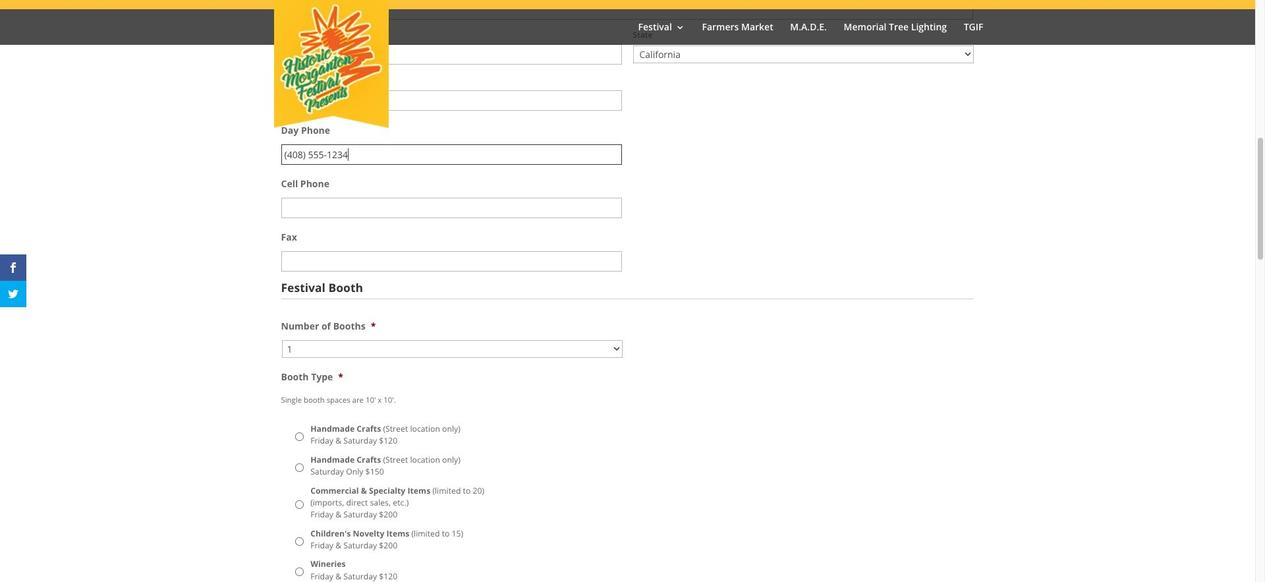 Task type: locate. For each thing, give the bounding box(es) containing it.
None text field
[[281, 144, 622, 165], [281, 197, 622, 218], [281, 251, 622, 271], [281, 144, 622, 165], [281, 197, 622, 218], [281, 251, 622, 271]]

None text field
[[281, 0, 973, 20], [281, 44, 622, 64], [281, 90, 622, 110], [281, 0, 973, 20], [281, 44, 622, 64], [281, 90, 622, 110]]

None radio
[[295, 463, 304, 472], [295, 500, 304, 509], [295, 537, 304, 546], [295, 568, 304, 576], [295, 463, 304, 472], [295, 500, 304, 509], [295, 537, 304, 546], [295, 568, 304, 576]]

None radio
[[295, 432, 304, 441]]



Task type: describe. For each thing, give the bounding box(es) containing it.
historic morganton festival image
[[274, 0, 389, 128]]



